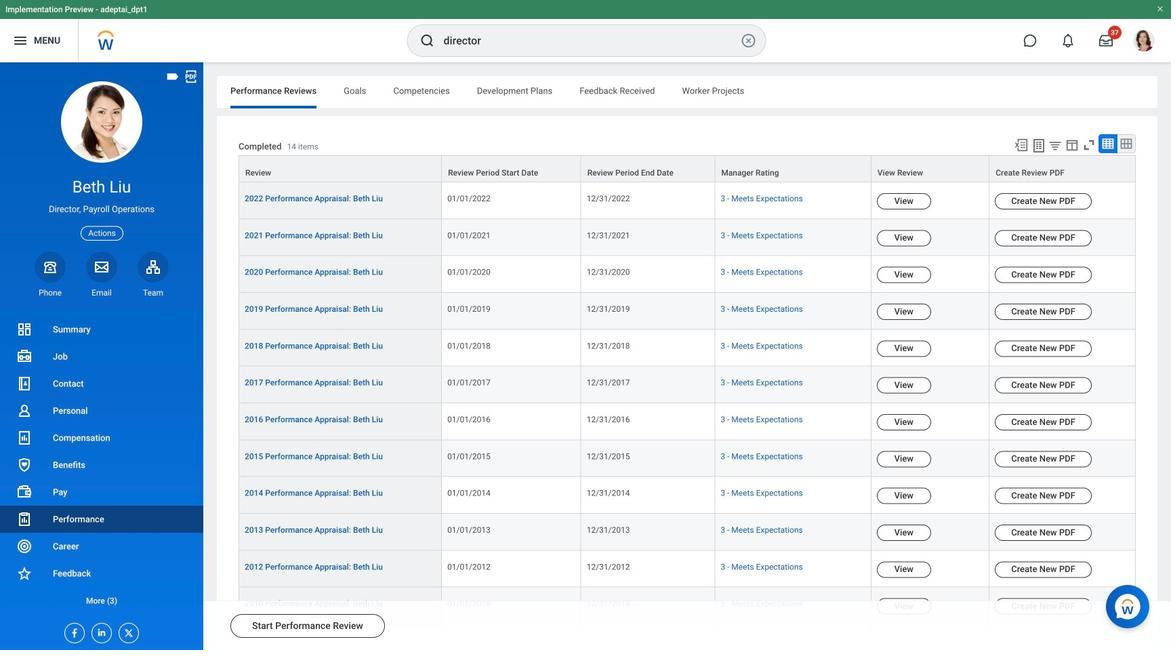 Task type: vqa. For each thing, say whether or not it's contained in the screenshot.
Configure and view chart data icon in the Recruiting Slas element
no



Task type: locate. For each thing, give the bounding box(es) containing it.
14 row from the top
[[239, 624, 1136, 650]]

list
[[0, 316, 203, 614]]

toolbar
[[1008, 134, 1136, 155]]

banner
[[0, 0, 1172, 62]]

linkedin image
[[92, 624, 107, 638]]

close environment banner image
[[1157, 5, 1165, 13]]

row
[[239, 155, 1136, 182], [239, 182, 1136, 219], [239, 219, 1136, 256], [239, 256, 1136, 293], [239, 293, 1136, 330], [239, 330, 1136, 367], [239, 367, 1136, 403], [239, 403, 1136, 440], [239, 440, 1136, 477], [239, 477, 1136, 514], [239, 514, 1136, 551], [239, 551, 1136, 588], [239, 588, 1136, 624], [239, 624, 1136, 650]]

tab list
[[217, 76, 1158, 108]]

5 cell from the left
[[990, 624, 1136, 650]]

3 cell from the left
[[716, 624, 872, 650]]

export to worksheets image
[[1031, 138, 1048, 154]]

cell
[[442, 624, 582, 650], [582, 624, 716, 650], [716, 624, 872, 650], [872, 624, 990, 650], [990, 624, 1136, 650]]

select to filter grid data image
[[1048, 138, 1063, 153]]

phone image
[[41, 259, 60, 275]]

fullscreen image
[[1082, 138, 1097, 153]]

phone beth liu element
[[35, 287, 66, 298]]

personal image
[[16, 403, 33, 419]]

notifications large image
[[1062, 34, 1075, 47]]

navigation pane region
[[0, 62, 203, 650]]

table image
[[1102, 137, 1115, 151]]

6 row from the top
[[239, 330, 1136, 367]]

2 row from the top
[[239, 182, 1136, 219]]

x image
[[119, 624, 134, 639]]

1 row from the top
[[239, 155, 1136, 182]]

contact image
[[16, 376, 33, 392]]

row header
[[239, 624, 442, 650]]

benefits image
[[16, 457, 33, 473]]

13 row from the top
[[239, 588, 1136, 624]]

4 cell from the left
[[872, 624, 990, 650]]

profile logan mcneil image
[[1134, 30, 1155, 54]]

5 row from the top
[[239, 293, 1136, 330]]

tag image
[[165, 69, 180, 84]]



Task type: describe. For each thing, give the bounding box(es) containing it.
9 row from the top
[[239, 440, 1136, 477]]

summary image
[[16, 321, 33, 338]]

x circle image
[[741, 33, 757, 49]]

performance image
[[16, 511, 33, 527]]

search image
[[419, 33, 436, 49]]

view printable version (pdf) image
[[184, 69, 199, 84]]

mail image
[[94, 259, 110, 275]]

facebook image
[[65, 624, 80, 639]]

click to view/edit grid preferences image
[[1065, 138, 1080, 153]]

job image
[[16, 348, 33, 365]]

11 row from the top
[[239, 514, 1136, 551]]

1 cell from the left
[[442, 624, 582, 650]]

2 cell from the left
[[582, 624, 716, 650]]

7 row from the top
[[239, 367, 1136, 403]]

team beth liu element
[[138, 287, 169, 298]]

view team image
[[145, 259, 161, 275]]

compensation image
[[16, 430, 33, 446]]

inbox large image
[[1100, 34, 1113, 47]]

8 row from the top
[[239, 403, 1136, 440]]

10 row from the top
[[239, 477, 1136, 514]]

feedback image
[[16, 565, 33, 582]]

expand table image
[[1120, 137, 1134, 151]]

pay image
[[16, 484, 33, 500]]

3 row from the top
[[239, 219, 1136, 256]]

4 row from the top
[[239, 256, 1136, 293]]

12 row from the top
[[239, 551, 1136, 588]]

export to excel image
[[1014, 138, 1029, 153]]

career image
[[16, 538, 33, 555]]

email beth liu element
[[86, 287, 117, 298]]

justify image
[[12, 33, 28, 49]]

Search Workday  search field
[[444, 26, 738, 56]]



